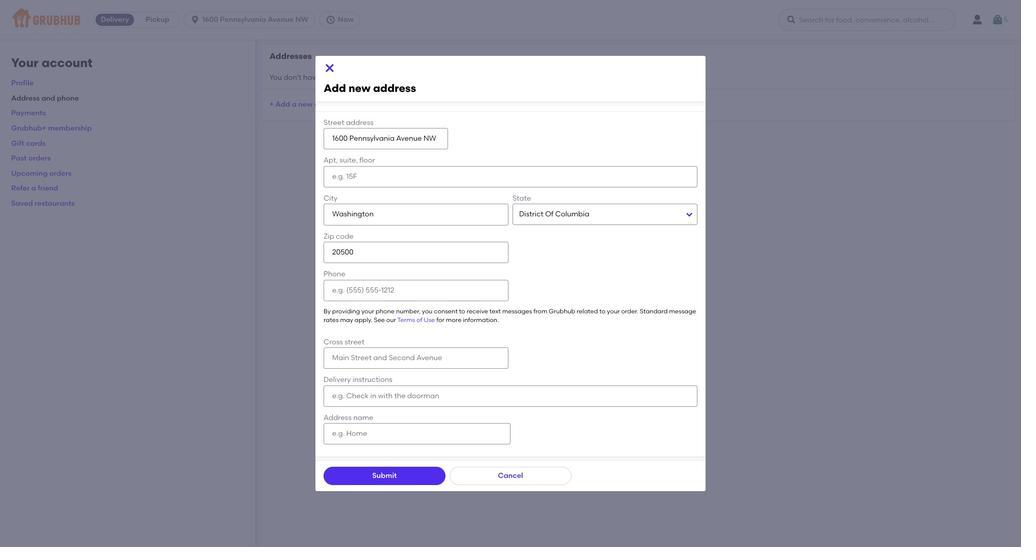 Task type: locate. For each thing, give the bounding box(es) containing it.
grubhub+
[[11, 124, 46, 133]]

orders up friend
[[49, 169, 72, 178]]

0 horizontal spatial address
[[11, 94, 40, 103]]

svg image inside now button
[[326, 15, 336, 25]]

address up street
[[314, 100, 342, 109]]

for
[[437, 317, 445, 324]]

profile link
[[11, 79, 34, 88]]

you don't have any saved addresses.
[[270, 73, 396, 82]]

new down saved
[[349, 82, 371, 94]]

1 vertical spatial delivery
[[324, 376, 351, 384]]

1 horizontal spatial address
[[324, 413, 352, 422]]

delivery left instructions
[[324, 376, 351, 384]]

add
[[324, 82, 346, 94], [276, 100, 290, 109]]

gift cards
[[11, 139, 46, 148]]

our
[[386, 317, 396, 324]]

instructions
[[353, 376, 392, 384]]

add right +
[[276, 100, 290, 109]]

1 vertical spatial address
[[324, 413, 352, 422]]

add inside button
[[276, 100, 290, 109]]

0 vertical spatial delivery
[[101, 15, 129, 24]]

1 vertical spatial orders
[[49, 169, 72, 178]]

your
[[361, 308, 374, 315], [607, 308, 620, 315]]

gift
[[11, 139, 24, 148]]

past orders
[[11, 154, 51, 163]]

pickup button
[[136, 12, 179, 28]]

5
[[1004, 15, 1008, 24]]

1 vertical spatial phone
[[376, 308, 395, 315]]

1 vertical spatial add
[[276, 100, 290, 109]]

address for address name
[[324, 413, 352, 422]]

1600 pennsylvania avenue nw button
[[183, 12, 319, 28]]

zip code
[[324, 232, 354, 241]]

refer a friend link
[[11, 184, 58, 193]]

Apt, suite, floor text field
[[324, 166, 698, 188]]

1 horizontal spatial add
[[324, 82, 346, 94]]

a right +
[[292, 100, 297, 109]]

new down have on the left top
[[298, 100, 313, 109]]

delivery for delivery
[[101, 15, 129, 24]]

1600
[[202, 15, 218, 24]]

street
[[345, 338, 365, 346]]

address left name
[[324, 413, 352, 422]]

receive
[[467, 308, 488, 315]]

delivery button
[[94, 12, 136, 28]]

address for address and phone
[[11, 94, 40, 103]]

svg image
[[190, 15, 200, 25], [326, 15, 336, 25]]

by providing your phone number, you consent to receive text messages from grubhub related to your order. standard message rates may apply. see our
[[324, 308, 696, 324]]

orders up upcoming orders link at the top
[[28, 154, 51, 163]]

zip
[[324, 232, 334, 241]]

0 vertical spatial new
[[349, 82, 371, 94]]

0 vertical spatial address
[[11, 94, 40, 103]]

to right related in the right of the page
[[600, 308, 606, 315]]

Delivery instructions text field
[[324, 385, 698, 407]]

saved
[[11, 199, 33, 208]]

new
[[349, 82, 371, 94], [298, 100, 313, 109]]

1 horizontal spatial new
[[349, 82, 371, 94]]

0 horizontal spatial phone
[[57, 94, 79, 103]]

delivery
[[101, 15, 129, 24], [324, 376, 351, 384]]

delivery left pickup
[[101, 15, 129, 24]]

1 horizontal spatial svg image
[[786, 15, 797, 25]]

+
[[270, 100, 274, 109]]

0 horizontal spatial delivery
[[101, 15, 129, 24]]

2 horizontal spatial svg image
[[992, 14, 1004, 26]]

svg image left now
[[326, 15, 336, 25]]

address name
[[324, 413, 373, 422]]

1 horizontal spatial delivery
[[324, 376, 351, 384]]

address
[[373, 82, 416, 94], [314, 100, 342, 109], [346, 118, 374, 127]]

0 horizontal spatial add
[[276, 100, 290, 109]]

past
[[11, 154, 27, 163]]

1 vertical spatial new
[[298, 100, 313, 109]]

1 horizontal spatial to
[[600, 308, 606, 315]]

message
[[669, 308, 696, 315]]

street address
[[324, 118, 374, 127]]

0 horizontal spatial svg image
[[190, 15, 200, 25]]

number,
[[396, 308, 421, 315]]

+ add a new address button
[[270, 95, 342, 114]]

your up apply. on the left bottom of page
[[361, 308, 374, 315]]

0 horizontal spatial new
[[298, 100, 313, 109]]

membership
[[48, 124, 92, 133]]

phone
[[57, 94, 79, 103], [376, 308, 395, 315]]

1 horizontal spatial svg image
[[326, 15, 336, 25]]

a right "refer"
[[31, 184, 36, 193]]

phone inside by providing your phone number, you consent to receive text messages from grubhub related to your order. standard message rates may apply. see our
[[376, 308, 395, 315]]

your account
[[11, 55, 93, 70]]

to up 'more'
[[459, 308, 465, 315]]

restaurants
[[35, 199, 75, 208]]

apply.
[[355, 317, 372, 324]]

your left order.
[[607, 308, 620, 315]]

address down profile link on the left top
[[11, 94, 40, 103]]

now
[[338, 15, 354, 24]]

2 svg image from the left
[[326, 15, 336, 25]]

svg image for now
[[326, 15, 336, 25]]

add down you don't have any saved addresses.
[[324, 82, 346, 94]]

2 to from the left
[[600, 308, 606, 315]]

addresses
[[270, 51, 312, 61]]

0 horizontal spatial your
[[361, 308, 374, 315]]

0 vertical spatial orders
[[28, 154, 51, 163]]

1 horizontal spatial a
[[292, 100, 297, 109]]

submit
[[372, 472, 397, 480]]

and
[[41, 94, 55, 103]]

refer a friend
[[11, 184, 58, 193]]

0 horizontal spatial a
[[31, 184, 36, 193]]

new inside + add a new address button
[[298, 100, 313, 109]]

0 horizontal spatial to
[[459, 308, 465, 315]]

1 vertical spatial address
[[314, 100, 342, 109]]

related
[[577, 308, 598, 315]]

1 horizontal spatial your
[[607, 308, 620, 315]]

order.
[[621, 308, 638, 315]]

orders
[[28, 154, 51, 163], [49, 169, 72, 178]]

address inside button
[[314, 100, 342, 109]]

Zip code telephone field
[[324, 242, 509, 263]]

cross
[[324, 338, 343, 346]]

svg image left "1600"
[[190, 15, 200, 25]]

1 svg image from the left
[[190, 15, 200, 25]]

to
[[459, 308, 465, 315], [600, 308, 606, 315]]

1 horizontal spatial phone
[[376, 308, 395, 315]]

svg image inside 1600 pennsylvania avenue nw button
[[190, 15, 200, 25]]

information.
[[463, 317, 499, 324]]

Cross street text field
[[324, 347, 509, 369]]

0 vertical spatial phone
[[57, 94, 79, 103]]

main navigation navigation
[[0, 0, 1021, 40]]

addresses.
[[359, 73, 396, 82]]

refer
[[11, 184, 30, 193]]

address and phone link
[[11, 94, 79, 103]]

a
[[292, 100, 297, 109], [31, 184, 36, 193]]

phone up see
[[376, 308, 395, 315]]

delivery inside button
[[101, 15, 129, 24]]

0 vertical spatial a
[[292, 100, 297, 109]]

nw
[[295, 15, 308, 24]]

svg image
[[992, 14, 1004, 26], [786, 15, 797, 25], [324, 62, 336, 74]]

address down addresses.
[[373, 82, 416, 94]]

phone right "and"
[[57, 94, 79, 103]]

0 horizontal spatial svg image
[[324, 62, 336, 74]]

address right street
[[346, 118, 374, 127]]



Task type: vqa. For each thing, say whether or not it's contained in the screenshot.
the for
yes



Task type: describe. For each thing, give the bounding box(es) containing it.
standard
[[640, 308, 668, 315]]

state
[[513, 194, 531, 203]]

orders for upcoming orders
[[49, 169, 72, 178]]

1 vertical spatial a
[[31, 184, 36, 193]]

providing
[[332, 308, 360, 315]]

apt, suite, floor
[[324, 156, 375, 165]]

orders for past orders
[[28, 154, 51, 163]]

more
[[446, 317, 462, 324]]

avenue
[[268, 15, 294, 24]]

city
[[324, 194, 338, 203]]

payments
[[11, 109, 46, 118]]

saved restaurants link
[[11, 199, 75, 208]]

address and phone
[[11, 94, 79, 103]]

payments link
[[11, 109, 46, 118]]

delivery instructions
[[324, 376, 392, 384]]

svg image for 1600 pennsylvania avenue nw
[[190, 15, 200, 25]]

friend
[[38, 184, 58, 193]]

account
[[41, 55, 93, 70]]

+ add a new address
[[270, 100, 342, 109]]

2 your from the left
[[607, 308, 620, 315]]

upcoming orders
[[11, 169, 72, 178]]

Address name text field
[[324, 423, 511, 445]]

0 vertical spatial address
[[373, 82, 416, 94]]

by
[[324, 308, 331, 315]]

1 to from the left
[[459, 308, 465, 315]]

floor
[[360, 156, 375, 165]]

code
[[336, 232, 354, 241]]

any
[[322, 73, 335, 82]]

pickup
[[146, 15, 169, 24]]

suite,
[[340, 156, 358, 165]]

cancel
[[498, 472, 523, 480]]

use
[[424, 317, 435, 324]]

cancel button
[[450, 467, 572, 485]]

you
[[422, 308, 433, 315]]

don't
[[284, 73, 301, 82]]

from
[[534, 308, 547, 315]]

of
[[417, 317, 422, 324]]

grubhub+ membership
[[11, 124, 92, 133]]

5 button
[[992, 11, 1008, 29]]

upcoming orders link
[[11, 169, 72, 178]]

2 vertical spatial address
[[346, 118, 374, 127]]

text
[[490, 308, 501, 315]]

Phone telephone field
[[324, 280, 509, 301]]

1600 pennsylvania avenue nw
[[202, 15, 308, 24]]

phone
[[324, 270, 345, 279]]

gift cards link
[[11, 139, 46, 148]]

see
[[374, 317, 385, 324]]

street
[[324, 118, 344, 127]]

your
[[11, 55, 39, 70]]

apt,
[[324, 156, 338, 165]]

consent
[[434, 308, 458, 315]]

terms of use link
[[397, 317, 435, 324]]

grubhub
[[549, 308, 575, 315]]

messages
[[502, 308, 532, 315]]

you
[[270, 73, 282, 82]]

saved
[[336, 73, 357, 82]]

cards
[[26, 139, 46, 148]]

now button
[[319, 12, 364, 28]]

terms of use for more information.
[[397, 317, 499, 324]]

may
[[340, 317, 353, 324]]

saved restaurants
[[11, 199, 75, 208]]

have
[[303, 73, 320, 82]]

past orders link
[[11, 154, 51, 163]]

name
[[353, 413, 373, 422]]

1 your from the left
[[361, 308, 374, 315]]

grubhub+ membership link
[[11, 124, 92, 133]]

svg image inside 5 button
[[992, 14, 1004, 26]]

rates
[[324, 317, 339, 324]]

pennsylvania
[[220, 15, 266, 24]]

submit button
[[324, 467, 446, 485]]

cross street
[[324, 338, 365, 346]]

Street address text field
[[324, 128, 448, 150]]

a inside button
[[292, 100, 297, 109]]

terms
[[397, 317, 415, 324]]

0 vertical spatial add
[[324, 82, 346, 94]]

City text field
[[324, 204, 509, 225]]

profile
[[11, 79, 34, 88]]

upcoming
[[11, 169, 48, 178]]

delivery for delivery instructions
[[324, 376, 351, 384]]



